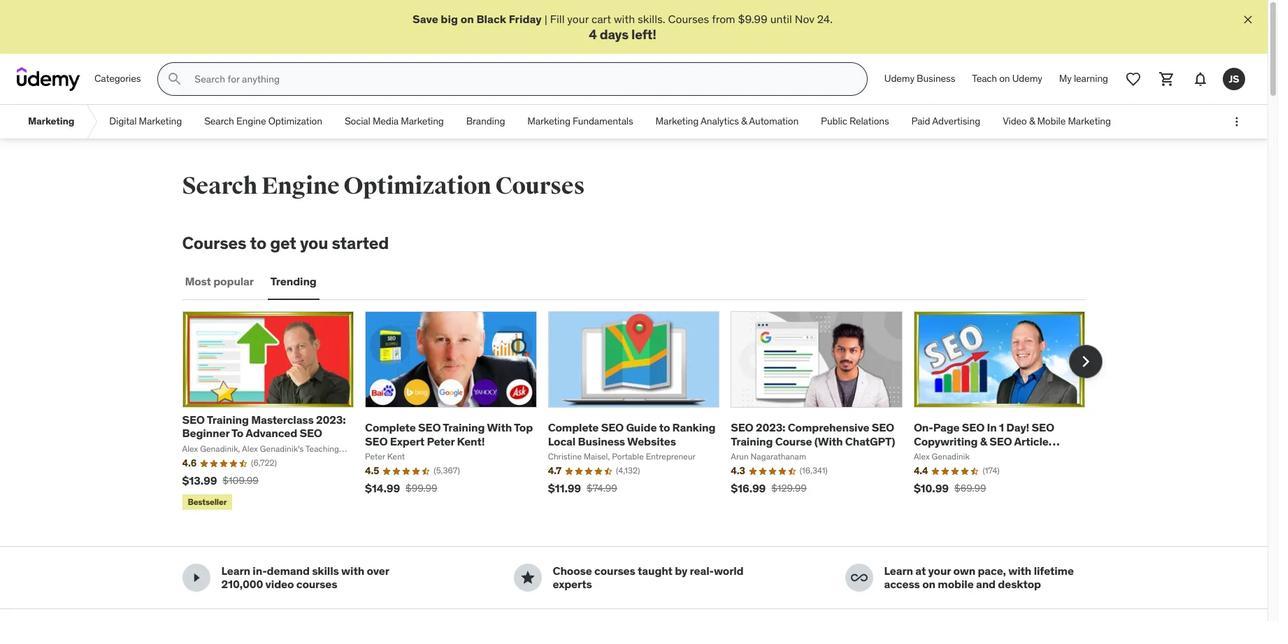 Task type: vqa. For each thing, say whether or not it's contained in the screenshot.
Health
no



Task type: locate. For each thing, give the bounding box(es) containing it.
courses left taught
[[595, 564, 636, 578]]

search for search engine optimization
[[204, 115, 234, 128]]

medium image left 210,000
[[188, 570, 205, 587]]

video
[[266, 578, 294, 592]]

on left mobile
[[923, 578, 936, 592]]

and
[[977, 578, 996, 592]]

marketing right mobile
[[1069, 115, 1112, 128]]

complete right the top
[[548, 421, 599, 435]]

0 vertical spatial engine
[[236, 115, 266, 128]]

my
[[1060, 72, 1072, 85]]

digital marketing link
[[98, 105, 193, 139]]

1 vertical spatial to
[[660, 421, 670, 435]]

2 horizontal spatial training
[[731, 434, 773, 448]]

learn left the "at"
[[885, 564, 914, 578]]

2 complete from the left
[[548, 421, 599, 435]]

0 horizontal spatial on
[[461, 12, 474, 26]]

on-page seo in 1 day! seo copywriting & seo article writing
[[914, 421, 1055, 462]]

0 vertical spatial business
[[917, 72, 956, 85]]

0 horizontal spatial to
[[250, 232, 267, 254]]

business inside the complete seo guide to ranking local business websites
[[578, 434, 625, 448]]

business right local
[[578, 434, 625, 448]]

marketing down search for anything text field
[[528, 115, 571, 128]]

0 vertical spatial on
[[461, 12, 474, 26]]

optimization left social
[[268, 115, 322, 128]]

1 horizontal spatial your
[[929, 564, 952, 578]]

courses
[[668, 12, 710, 26], [496, 172, 585, 201], [182, 232, 247, 254]]

& left '1'
[[981, 434, 988, 448]]

complete inside the complete seo guide to ranking local business websites
[[548, 421, 599, 435]]

1 horizontal spatial udemy
[[1013, 72, 1043, 85]]

3 marketing from the left
[[401, 115, 444, 128]]

1 horizontal spatial on
[[923, 578, 936, 592]]

1 learn from the left
[[221, 564, 250, 578]]

public
[[821, 115, 848, 128]]

udemy image
[[17, 67, 80, 91]]

medium image
[[188, 570, 205, 587], [851, 570, 868, 587]]

0 horizontal spatial business
[[578, 434, 625, 448]]

social
[[345, 115, 371, 128]]

1 vertical spatial your
[[929, 564, 952, 578]]

1 udemy from the left
[[885, 72, 915, 85]]

ranking
[[673, 421, 716, 435]]

optimization for search engine optimization courses
[[344, 172, 491, 201]]

branding
[[466, 115, 505, 128]]

advertising
[[933, 115, 981, 128]]

over
[[367, 564, 389, 578]]

marketing analytics & automation
[[656, 115, 799, 128]]

teach on udemy link
[[964, 62, 1051, 96]]

seo 2023: comprehensive seo training course (with chatgpt) link
[[731, 421, 896, 448]]

2 vertical spatial courses
[[182, 232, 247, 254]]

marketing left arrow pointing to subcategory menu links icon
[[28, 115, 74, 128]]

advanced
[[246, 426, 297, 440]]

1 vertical spatial engine
[[261, 172, 340, 201]]

0 vertical spatial your
[[568, 12, 589, 26]]

2 vertical spatial on
[[923, 578, 936, 592]]

media
[[373, 115, 399, 128]]

training
[[207, 413, 249, 427], [443, 421, 485, 435], [731, 434, 773, 448]]

1 vertical spatial on
[[1000, 72, 1011, 85]]

pace,
[[978, 564, 1007, 578]]

0 horizontal spatial complete
[[365, 421, 416, 435]]

0 horizontal spatial learn
[[221, 564, 250, 578]]

0 horizontal spatial optimization
[[268, 115, 322, 128]]

marketing right media at top
[[401, 115, 444, 128]]

seo inside the complete seo guide to ranking local business websites
[[601, 421, 624, 435]]

top
[[514, 421, 533, 435]]

writing
[[914, 448, 953, 462]]

1 vertical spatial search
[[182, 172, 257, 201]]

0 horizontal spatial 2023:
[[316, 413, 346, 427]]

1 horizontal spatial optimization
[[344, 172, 491, 201]]

1 horizontal spatial to
[[660, 421, 670, 435]]

learn at your own pace, with lifetime access on mobile and desktop
[[885, 564, 1074, 592]]

udemy up paid
[[885, 72, 915, 85]]

wishlist image
[[1126, 71, 1142, 88]]

your
[[568, 12, 589, 26], [929, 564, 952, 578]]

1 complete from the left
[[365, 421, 416, 435]]

2023: inside seo training masterclass 2023: beginner to advanced seo
[[316, 413, 346, 427]]

0 horizontal spatial courses
[[296, 578, 338, 592]]

&
[[742, 115, 748, 128], [1030, 115, 1036, 128], [981, 434, 988, 448]]

choose courses taught by real-world experts
[[553, 564, 744, 592]]

0 horizontal spatial udemy
[[885, 72, 915, 85]]

2 marketing from the left
[[139, 115, 182, 128]]

marketing right the digital in the top of the page
[[139, 115, 182, 128]]

udemy business link
[[877, 62, 964, 96]]

1 horizontal spatial learn
[[885, 564, 914, 578]]

with up days
[[614, 12, 635, 26]]

5 marketing from the left
[[656, 115, 699, 128]]

complete
[[365, 421, 416, 435], [548, 421, 599, 435]]

|
[[545, 12, 548, 26]]

complete seo guide to ranking local business websites
[[548, 421, 716, 448]]

learn left in-
[[221, 564, 250, 578]]

engine
[[236, 115, 266, 128], [261, 172, 340, 201]]

with left over
[[341, 564, 365, 578]]

your right the "at"
[[929, 564, 952, 578]]

0 vertical spatial optimization
[[268, 115, 322, 128]]

with right pace,
[[1009, 564, 1032, 578]]

training inside seo training masterclass 2023: beginner to advanced seo
[[207, 413, 249, 427]]

automation
[[750, 115, 799, 128]]

mobile
[[938, 578, 974, 592]]

search
[[204, 115, 234, 128], [182, 172, 257, 201]]

engine for search engine optimization courses
[[261, 172, 340, 201]]

page
[[934, 421, 960, 435]]

medium image for learn at your own pace, with lifetime access on mobile and desktop
[[851, 570, 868, 587]]

1 vertical spatial courses
[[496, 172, 585, 201]]

learn inside learn at your own pace, with lifetime access on mobile and desktop
[[885, 564, 914, 578]]

& right analytics
[[742, 115, 748, 128]]

& right video
[[1030, 115, 1036, 128]]

medium image for learn in-demand skills with over 210,000 video courses
[[188, 570, 205, 587]]

optimization
[[268, 115, 322, 128], [344, 172, 491, 201]]

2 horizontal spatial &
[[1030, 115, 1036, 128]]

2 medium image from the left
[[851, 570, 868, 587]]

2 learn from the left
[[885, 564, 914, 578]]

courses
[[595, 564, 636, 578], [296, 578, 338, 592]]

to left get
[[250, 232, 267, 254]]

your right fill
[[568, 12, 589, 26]]

0 vertical spatial to
[[250, 232, 267, 254]]

real-
[[690, 564, 714, 578]]

0 vertical spatial courses
[[668, 12, 710, 26]]

2 horizontal spatial with
[[1009, 564, 1032, 578]]

2023: left comprehensive in the bottom of the page
[[756, 421, 786, 435]]

teach
[[973, 72, 998, 85]]

1 horizontal spatial medium image
[[851, 570, 868, 587]]

skills
[[312, 564, 339, 578]]

optimization down social media marketing link
[[344, 172, 491, 201]]

paid advertising
[[912, 115, 981, 128]]

1 marketing from the left
[[28, 115, 74, 128]]

more subcategory menu links image
[[1231, 115, 1245, 129]]

complete for seo
[[365, 421, 416, 435]]

0 horizontal spatial your
[[568, 12, 589, 26]]

lifetime
[[1034, 564, 1074, 578]]

friday
[[509, 12, 542, 26]]

0 vertical spatial search
[[204, 115, 234, 128]]

courses inside save big on black friday | fill your cart with skills. courses from $9.99 until nov 24. 4 days left!
[[668, 12, 710, 26]]

with inside learn in-demand skills with over 210,000 video courses
[[341, 564, 365, 578]]

1 horizontal spatial 2023:
[[756, 421, 786, 435]]

business
[[917, 72, 956, 85], [578, 434, 625, 448]]

learn for learn at your own pace, with lifetime access on mobile and desktop
[[885, 564, 914, 578]]

digital marketing
[[109, 115, 182, 128]]

on right teach at the top right
[[1000, 72, 1011, 85]]

1 vertical spatial business
[[578, 434, 625, 448]]

experts
[[553, 578, 592, 592]]

udemy
[[885, 72, 915, 85], [1013, 72, 1043, 85]]

udemy left my
[[1013, 72, 1043, 85]]

get
[[270, 232, 297, 254]]

js link
[[1218, 62, 1252, 96]]

2023: right the masterclass
[[316, 413, 346, 427]]

learn inside learn in-demand skills with over 210,000 video courses
[[221, 564, 250, 578]]

shopping cart with 0 items image
[[1159, 71, 1176, 88]]

1 medium image from the left
[[188, 570, 205, 587]]

local
[[548, 434, 576, 448]]

courses right video
[[296, 578, 338, 592]]

complete inside complete seo training with top seo expert peter kent!
[[365, 421, 416, 435]]

business up paid advertising
[[917, 72, 956, 85]]

complete left peter
[[365, 421, 416, 435]]

on right big
[[461, 12, 474, 26]]

taught
[[638, 564, 673, 578]]

udemy business
[[885, 72, 956, 85]]

0 horizontal spatial medium image
[[188, 570, 205, 587]]

1 vertical spatial optimization
[[344, 172, 491, 201]]

marketing left analytics
[[656, 115, 699, 128]]

0 horizontal spatial courses
[[182, 232, 247, 254]]

engine inside search engine optimization link
[[236, 115, 266, 128]]

next image
[[1075, 351, 1097, 373]]

0 horizontal spatial with
[[341, 564, 365, 578]]

1 horizontal spatial training
[[443, 421, 485, 435]]

1 horizontal spatial courses
[[595, 564, 636, 578]]

digital
[[109, 115, 137, 128]]

video & mobile marketing
[[1003, 115, 1112, 128]]

to right 'guide' on the bottom of page
[[660, 421, 670, 435]]

2023: inside seo 2023: comprehensive seo training course (with chatgpt)
[[756, 421, 786, 435]]

2 horizontal spatial courses
[[668, 12, 710, 26]]

by
[[675, 564, 688, 578]]

nov
[[795, 12, 815, 26]]

to inside the complete seo guide to ranking local business websites
[[660, 421, 670, 435]]

0 horizontal spatial training
[[207, 413, 249, 427]]

most popular
[[185, 275, 254, 289]]

to
[[250, 232, 267, 254], [660, 421, 670, 435]]

medium image left access
[[851, 570, 868, 587]]

4 marketing from the left
[[528, 115, 571, 128]]

1 horizontal spatial with
[[614, 12, 635, 26]]

seo
[[182, 413, 205, 427], [418, 421, 441, 435], [601, 421, 624, 435], [731, 421, 754, 435], [872, 421, 895, 435], [963, 421, 985, 435], [1032, 421, 1055, 435], [300, 426, 322, 440], [365, 434, 388, 448], [990, 434, 1013, 448]]

2 udemy from the left
[[1013, 72, 1043, 85]]

2 horizontal spatial on
[[1000, 72, 1011, 85]]

1 horizontal spatial complete
[[548, 421, 599, 435]]

world
[[714, 564, 744, 578]]

1 horizontal spatial &
[[981, 434, 988, 448]]

your inside learn at your own pace, with lifetime access on mobile and desktop
[[929, 564, 952, 578]]

with
[[614, 12, 635, 26], [341, 564, 365, 578], [1009, 564, 1032, 578]]



Task type: describe. For each thing, give the bounding box(es) containing it.
branding link
[[455, 105, 517, 139]]

search engine optimization link
[[193, 105, 334, 139]]

demand
[[267, 564, 310, 578]]

mobile
[[1038, 115, 1066, 128]]

video
[[1003, 115, 1028, 128]]

with inside save big on black friday | fill your cart with skills. courses from $9.99 until nov 24. 4 days left!
[[614, 12, 635, 26]]

skills.
[[638, 12, 666, 26]]

4
[[589, 26, 597, 43]]

1
[[1000, 421, 1005, 435]]

marketing link
[[17, 105, 86, 139]]

chatgpt)
[[846, 434, 896, 448]]

learn for learn in-demand skills with over 210,000 video courses
[[221, 564, 250, 578]]

close image
[[1242, 13, 1256, 27]]

medium image
[[519, 570, 536, 587]]

fundamentals
[[573, 115, 634, 128]]

peter
[[427, 434, 455, 448]]

choose
[[553, 564, 592, 578]]

my learning link
[[1051, 62, 1117, 96]]

6 marketing from the left
[[1069, 115, 1112, 128]]

marketing fundamentals
[[528, 115, 634, 128]]

in-
[[253, 564, 267, 578]]

on-
[[914, 421, 934, 435]]

24.
[[818, 12, 833, 26]]

(with
[[815, 434, 843, 448]]

js
[[1230, 73, 1240, 85]]

210,000
[[221, 578, 263, 592]]

submit search image
[[167, 71, 184, 88]]

learn in-demand skills with over 210,000 video courses
[[221, 564, 389, 592]]

save big on black friday | fill your cart with skills. courses from $9.99 until nov 24. 4 days left!
[[413, 12, 833, 43]]

paid
[[912, 115, 931, 128]]

day!
[[1007, 421, 1030, 435]]

teach on udemy
[[973, 72, 1043, 85]]

you
[[300, 232, 328, 254]]

copywriting
[[914, 434, 978, 448]]

training inside seo 2023: comprehensive seo training course (with chatgpt)
[[731, 434, 773, 448]]

article
[[1015, 434, 1049, 448]]

public relations
[[821, 115, 890, 128]]

trending
[[271, 275, 317, 289]]

categories
[[94, 72, 141, 85]]

days
[[600, 26, 629, 43]]

complete seo training with top seo expert peter kent!
[[365, 421, 533, 448]]

desktop
[[999, 578, 1042, 592]]

most
[[185, 275, 211, 289]]

search engine optimization
[[204, 115, 322, 128]]

paid advertising link
[[901, 105, 992, 139]]

in
[[988, 421, 997, 435]]

until
[[771, 12, 793, 26]]

masterclass
[[251, 413, 314, 427]]

comprehensive
[[788, 421, 870, 435]]

training inside complete seo training with top seo expert peter kent!
[[443, 421, 485, 435]]

video & mobile marketing link
[[992, 105, 1123, 139]]

complete for local
[[548, 421, 599, 435]]

on inside save big on black friday | fill your cart with skills. courses from $9.99 until nov 24. 4 days left!
[[461, 12, 474, 26]]

marketing analytics & automation link
[[645, 105, 810, 139]]

guide
[[626, 421, 657, 435]]

social media marketing
[[345, 115, 444, 128]]

on-page seo in 1 day! seo copywriting & seo article writing link
[[914, 421, 1060, 462]]

public relations link
[[810, 105, 901, 139]]

left!
[[632, 26, 657, 43]]

categories button
[[86, 62, 149, 96]]

courses inside learn in-demand skills with over 210,000 video courses
[[296, 578, 338, 592]]

most popular button
[[182, 265, 257, 299]]

udemy inside teach on udemy link
[[1013, 72, 1043, 85]]

with
[[487, 421, 512, 435]]

trending button
[[268, 265, 320, 299]]

optimization for search engine optimization
[[268, 115, 322, 128]]

my learning
[[1060, 72, 1109, 85]]

beginner
[[182, 426, 230, 440]]

your inside save big on black friday | fill your cart with skills. courses from $9.99 until nov 24. 4 days left!
[[568, 12, 589, 26]]

marketing fundamentals link
[[517, 105, 645, 139]]

started
[[332, 232, 389, 254]]

carousel element
[[182, 311, 1103, 513]]

engine for search engine optimization
[[236, 115, 266, 128]]

access
[[885, 578, 921, 592]]

courses to get you started
[[182, 232, 389, 254]]

Search for anything text field
[[192, 67, 851, 91]]

with inside learn at your own pace, with lifetime access on mobile and desktop
[[1009, 564, 1032, 578]]

courses inside "choose courses taught by real-world experts"
[[595, 564, 636, 578]]

on inside learn at your own pace, with lifetime access on mobile and desktop
[[923, 578, 936, 592]]

black
[[477, 12, 507, 26]]

social media marketing link
[[334, 105, 455, 139]]

0 horizontal spatial &
[[742, 115, 748, 128]]

big
[[441, 12, 458, 26]]

on inside teach on udemy link
[[1000, 72, 1011, 85]]

notifications image
[[1193, 71, 1210, 88]]

expert
[[390, 434, 425, 448]]

1 horizontal spatial courses
[[496, 172, 585, 201]]

search for search engine optimization courses
[[182, 172, 257, 201]]

from
[[712, 12, 736, 26]]

complete seo training with top seo expert peter kent! link
[[365, 421, 533, 448]]

search engine optimization courses
[[182, 172, 585, 201]]

learning
[[1075, 72, 1109, 85]]

analytics
[[701, 115, 739, 128]]

& inside the on-page seo in 1 day! seo copywriting & seo article writing
[[981, 434, 988, 448]]

websites
[[628, 434, 676, 448]]

udemy inside 'udemy business' link
[[885, 72, 915, 85]]

1 horizontal spatial business
[[917, 72, 956, 85]]

to
[[232, 426, 244, 440]]

seo training masterclass 2023: beginner to advanced seo link
[[182, 413, 346, 440]]

arrow pointing to subcategory menu links image
[[86, 105, 98, 139]]

fill
[[550, 12, 565, 26]]



